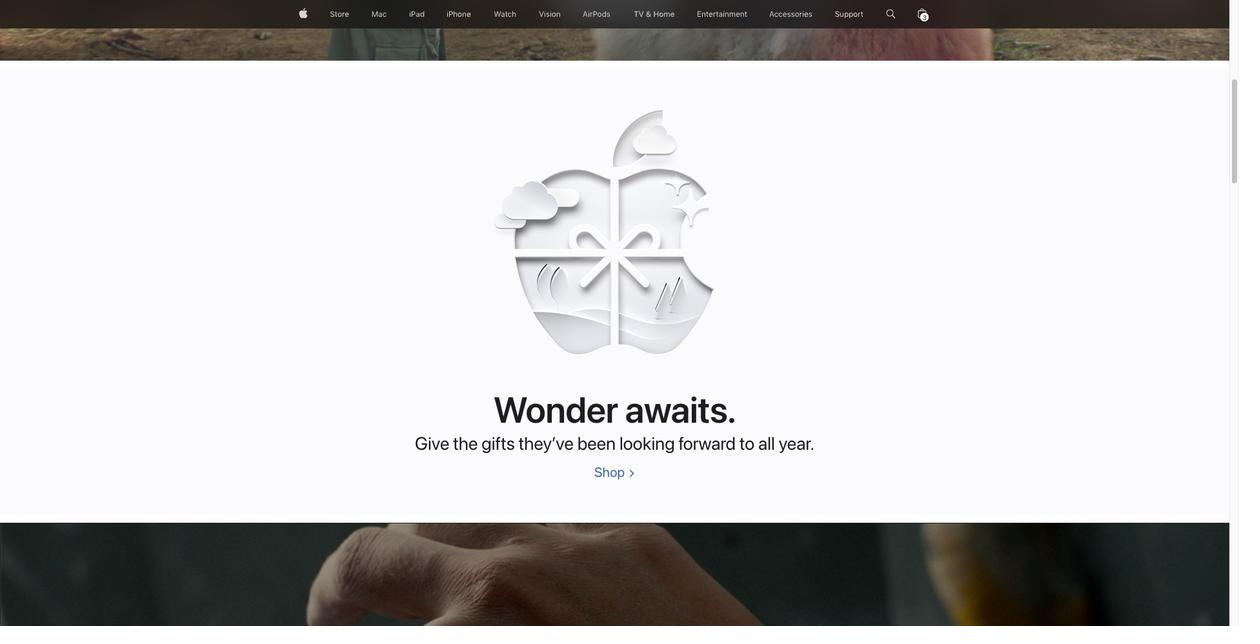 Task type: locate. For each thing, give the bounding box(es) containing it.
shopping bag with item count : 3 image
[[918, 0, 927, 28]]

shop link
[[595, 464, 635, 480]]

store image
[[330, 0, 349, 28]]

mac image
[[372, 0, 387, 28]]

iphone image
[[447, 0, 471, 28]]

entertainment image
[[698, 0, 747, 28]]



Task type: describe. For each thing, give the bounding box(es) containing it.
watch image
[[494, 0, 516, 28]]

support image
[[835, 0, 864, 28]]

ipad image
[[409, 0, 425, 28]]

accessories image
[[770, 0, 813, 28]]

tv and home image
[[633, 0, 675, 28]]

vision image
[[539, 0, 561, 28]]

airpods image
[[583, 0, 611, 28]]

apple image
[[299, 0, 308, 28]]

search apple.com image
[[886, 0, 896, 28]]

shop
[[595, 464, 625, 480]]



Task type: vqa. For each thing, say whether or not it's contained in the screenshot.
in to the bottom
no



